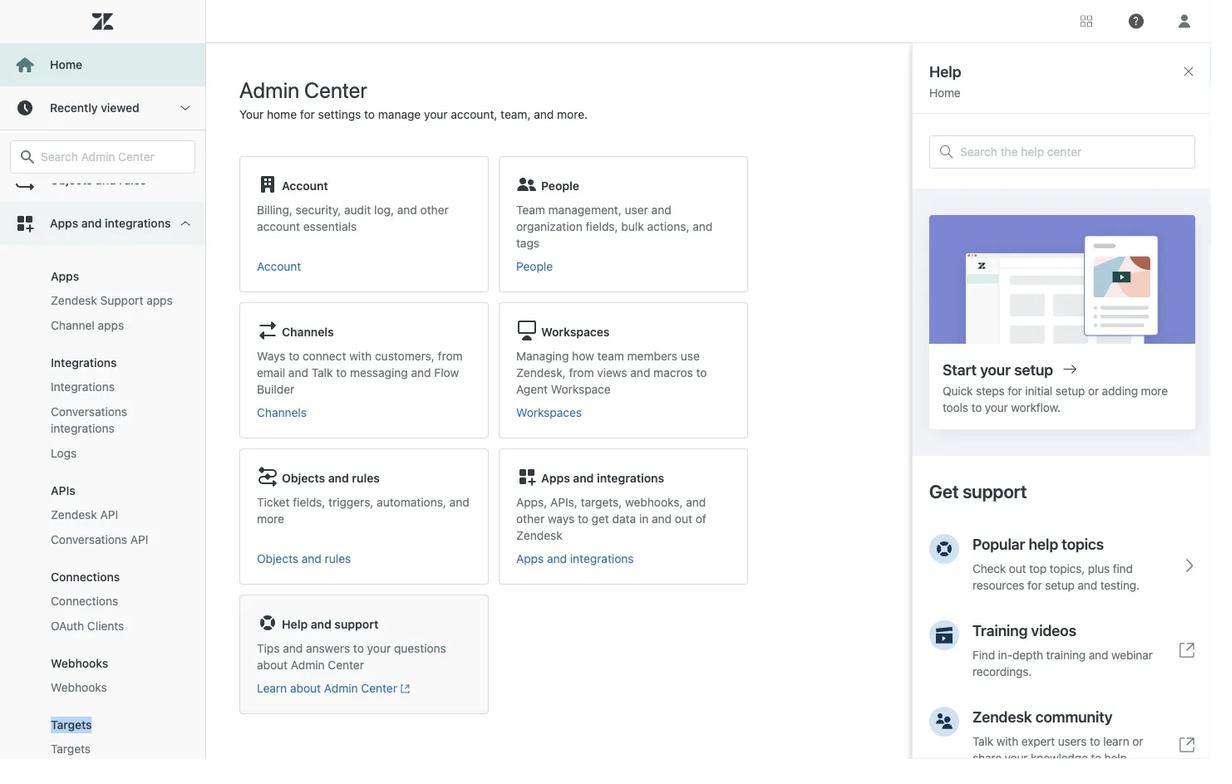 Task type: vqa. For each thing, say whether or not it's contained in the screenshot.
Help image
yes



Task type: describe. For each thing, give the bounding box(es) containing it.
1 targets element from the top
[[51, 719, 92, 732]]

objects and rules
[[50, 173, 146, 187]]

user menu image
[[1174, 10, 1195, 32]]

Search Admin Center field
[[41, 150, 185, 165]]

2 webhooks element from the top
[[51, 680, 107, 697]]

conversations api element
[[51, 532, 148, 549]]

zendesk products image
[[1081, 15, 1092, 27]]

zendesk for zendesk support apps
[[51, 294, 97, 308]]

tree inside primary element
[[0, 159, 205, 760]]

apis
[[51, 484, 75, 498]]

integrations inside 'conversations integrations'
[[51, 422, 114, 436]]

api for conversations api
[[130, 533, 148, 547]]

home
[[50, 58, 82, 71]]

zendesk support apps link
[[44, 288, 189, 313]]

logs
[[51, 447, 77, 460]]

none search field inside primary element
[[2, 140, 204, 174]]

targets link
[[44, 737, 189, 760]]

2 integrations element from the top
[[51, 379, 115, 396]]

apps and integrations
[[50, 217, 171, 230]]

oauth
[[51, 620, 84, 633]]

channel apps link
[[44, 313, 189, 338]]

conversations integrations
[[51, 405, 127, 436]]

objects
[[50, 173, 93, 187]]

conversations for integrations
[[51, 405, 127, 419]]

objects and rules button
[[0, 159, 205, 202]]

zendesk api
[[51, 508, 118, 522]]

1 integrations element from the top
[[51, 356, 117, 370]]

apps and integrations group
[[0, 245, 205, 760]]

oauth clients link
[[44, 614, 189, 639]]

webhooks for 2nd webhooks element from the bottom
[[51, 657, 108, 671]]

targets for 2nd targets element from the top of the apps and integrations group
[[51, 743, 91, 756]]

integrations link
[[44, 375, 189, 400]]

apps for apps element
[[51, 270, 79, 283]]

channel
[[51, 319, 95, 332]]

recently viewed button
[[0, 86, 205, 130]]

zendesk api element
[[51, 507, 118, 524]]

1 horizontal spatial apps
[[146, 294, 173, 308]]

conversations integrations link
[[44, 400, 189, 441]]

targets for 1st targets element
[[51, 719, 92, 732]]

apps element
[[51, 270, 79, 283]]

zendesk api link
[[44, 503, 189, 528]]

tree item inside primary element
[[0, 202, 205, 760]]

1 connections from the top
[[51, 571, 120, 584]]

viewed
[[101, 101, 139, 115]]



Task type: locate. For each thing, give the bounding box(es) containing it.
1 vertical spatial targets
[[51, 743, 91, 756]]

1 zendesk from the top
[[51, 294, 97, 308]]

1 vertical spatial integrations element
[[51, 379, 115, 396]]

1 vertical spatial webhooks element
[[51, 680, 107, 697]]

1 vertical spatial integrations
[[51, 422, 114, 436]]

zendesk down apis element
[[51, 508, 97, 522]]

oauth clients
[[51, 620, 124, 633]]

channel apps
[[51, 319, 124, 332]]

conversations inside "link"
[[51, 405, 127, 419]]

integrations element up 'conversations integrations'
[[51, 379, 115, 396]]

0 vertical spatial zendesk
[[51, 294, 97, 308]]

1 vertical spatial integrations
[[51, 380, 115, 394]]

0 vertical spatial integrations
[[105, 217, 171, 230]]

1 webhooks from the top
[[51, 657, 108, 671]]

1 vertical spatial api
[[130, 533, 148, 547]]

home button
[[0, 43, 205, 86]]

integrations up 'conversations integrations'
[[51, 380, 115, 394]]

1 vertical spatial conversations
[[51, 533, 127, 547]]

1 vertical spatial apps
[[51, 270, 79, 283]]

connections
[[51, 571, 120, 584], [51, 595, 118, 608]]

1 horizontal spatial api
[[130, 533, 148, 547]]

2 connections from the top
[[51, 595, 118, 608]]

and inside dropdown button
[[96, 173, 116, 187]]

2 webhooks from the top
[[51, 681, 107, 695]]

integrations up logs
[[51, 422, 114, 436]]

primary element
[[0, 0, 206, 760]]

0 vertical spatial apps
[[146, 294, 173, 308]]

0 vertical spatial and
[[96, 173, 116, 187]]

integrations element
[[51, 356, 117, 370], [51, 379, 115, 396]]

connections element
[[51, 571, 120, 584], [51, 593, 118, 610]]

0 vertical spatial integrations
[[51, 356, 117, 370]]

targets up targets link
[[51, 719, 92, 732]]

help image
[[1129, 14, 1144, 29]]

conversations
[[51, 405, 127, 419], [51, 533, 127, 547]]

api down zendesk api "link"
[[130, 533, 148, 547]]

api inside "link"
[[100, 508, 118, 522]]

zendesk
[[51, 294, 97, 308], [51, 508, 97, 522]]

1 vertical spatial webhooks
[[51, 681, 107, 695]]

0 vertical spatial targets element
[[51, 719, 92, 732]]

logs link
[[44, 441, 189, 466]]

connections link
[[44, 589, 189, 614]]

0 horizontal spatial apps
[[98, 319, 124, 332]]

channel apps element
[[51, 318, 124, 334]]

and for objects
[[96, 173, 116, 187]]

2 integrations from the top
[[51, 380, 115, 394]]

apis element
[[51, 484, 75, 498]]

webhooks link
[[44, 676, 189, 701]]

apps and integrations button
[[0, 202, 205, 245]]

2 connections element from the top
[[51, 593, 118, 610]]

conversations down zendesk api element
[[51, 533, 127, 547]]

integrations down rules
[[105, 217, 171, 230]]

apps
[[146, 294, 173, 308], [98, 319, 124, 332]]

0 vertical spatial connections element
[[51, 571, 120, 584]]

connections inside connections link
[[51, 595, 118, 608]]

targets
[[51, 719, 92, 732], [51, 743, 91, 756]]

connections element up connections link
[[51, 571, 120, 584]]

1 targets from the top
[[51, 719, 92, 732]]

targets element down webhooks link
[[51, 741, 91, 758]]

support
[[100, 294, 143, 308]]

0 vertical spatial conversations
[[51, 405, 127, 419]]

conversations integrations element
[[51, 404, 182, 437]]

apps up channel
[[51, 270, 79, 283]]

clients
[[87, 620, 124, 633]]

conversations api link
[[44, 528, 189, 553]]

targets inside targets link
[[51, 743, 91, 756]]

targets down webhooks link
[[51, 743, 91, 756]]

targets element up targets link
[[51, 719, 92, 732]]

apps
[[50, 217, 78, 230], [51, 270, 79, 283]]

tree containing objects and rules
[[0, 159, 205, 760]]

1 vertical spatial apps
[[98, 319, 124, 332]]

integrations inside the "apps and integrations" dropdown button
[[105, 217, 171, 230]]

connections element up oauth clients on the bottom of the page
[[51, 593, 118, 610]]

0 vertical spatial apps
[[50, 217, 78, 230]]

1 vertical spatial and
[[81, 217, 102, 230]]

logs element
[[51, 446, 77, 462]]

integrations inside integrations link
[[51, 380, 115, 394]]

tree
[[0, 159, 205, 760]]

2 conversations from the top
[[51, 533, 127, 547]]

apps right support
[[146, 294, 173, 308]]

apps down objects
[[50, 217, 78, 230]]

api up conversations api link
[[100, 508, 118, 522]]

and down "objects and rules"
[[81, 217, 102, 230]]

1 vertical spatial zendesk
[[51, 508, 97, 522]]

1 integrations from the top
[[51, 356, 117, 370]]

1 vertical spatial targets element
[[51, 741, 91, 758]]

apps inside group
[[51, 270, 79, 283]]

2 zendesk from the top
[[51, 508, 97, 522]]

zendesk support apps element
[[51, 293, 173, 309]]

1 connections element from the top
[[51, 571, 120, 584]]

conversations down integrations link
[[51, 405, 127, 419]]

tree item
[[0, 202, 205, 760]]

connections up connections link
[[51, 571, 120, 584]]

0 vertical spatial api
[[100, 508, 118, 522]]

1 conversations from the top
[[51, 405, 127, 419]]

zendesk up channel
[[51, 294, 97, 308]]

zendesk support apps
[[51, 294, 173, 308]]

0 horizontal spatial api
[[100, 508, 118, 522]]

integrations for 1st integrations element from the bottom
[[51, 380, 115, 394]]

1 vertical spatial connections element
[[51, 593, 118, 610]]

webhooks element
[[51, 657, 108, 671], [51, 680, 107, 697]]

0 vertical spatial integrations element
[[51, 356, 117, 370]]

1 webhooks element from the top
[[51, 657, 108, 671]]

rules
[[119, 173, 146, 187]]

api for zendesk api
[[100, 508, 118, 522]]

webhooks for 2nd webhooks element from the top of the apps and integrations group
[[51, 681, 107, 695]]

and
[[96, 173, 116, 187], [81, 217, 102, 230]]

recently
[[50, 101, 98, 115]]

0 vertical spatial connections
[[51, 571, 120, 584]]

2 targets from the top
[[51, 743, 91, 756]]

integrations element down channel apps element at the left top
[[51, 356, 117, 370]]

None search field
[[2, 140, 204, 174]]

and inside dropdown button
[[81, 217, 102, 230]]

conversations api
[[51, 533, 148, 547]]

0 vertical spatial targets
[[51, 719, 92, 732]]

and down search admin center field
[[96, 173, 116, 187]]

oauth clients element
[[51, 618, 124, 635]]

apps for apps and integrations
[[50, 217, 78, 230]]

2 targets element from the top
[[51, 741, 91, 758]]

and for apps
[[81, 217, 102, 230]]

targets element
[[51, 719, 92, 732], [51, 741, 91, 758]]

api
[[100, 508, 118, 522], [130, 533, 148, 547]]

1 vertical spatial connections
[[51, 595, 118, 608]]

0 vertical spatial webhooks element
[[51, 657, 108, 671]]

0 vertical spatial webhooks
[[51, 657, 108, 671]]

apps inside dropdown button
[[50, 217, 78, 230]]

conversations for api
[[51, 533, 127, 547]]

tree item containing apps and integrations
[[0, 202, 205, 760]]

zendesk for zendesk api
[[51, 508, 97, 522]]

integrations for 2nd integrations element from the bottom
[[51, 356, 117, 370]]

zendesk inside "link"
[[51, 508, 97, 522]]

connections up oauth clients on the bottom of the page
[[51, 595, 118, 608]]

webhooks
[[51, 657, 108, 671], [51, 681, 107, 695]]

integrations
[[51, 356, 117, 370], [51, 380, 115, 394]]

recently viewed
[[50, 101, 139, 115]]

integrations down channel apps element at the left top
[[51, 356, 117, 370]]

integrations
[[105, 217, 171, 230], [51, 422, 114, 436]]

apps down "zendesk support apps" element
[[98, 319, 124, 332]]



